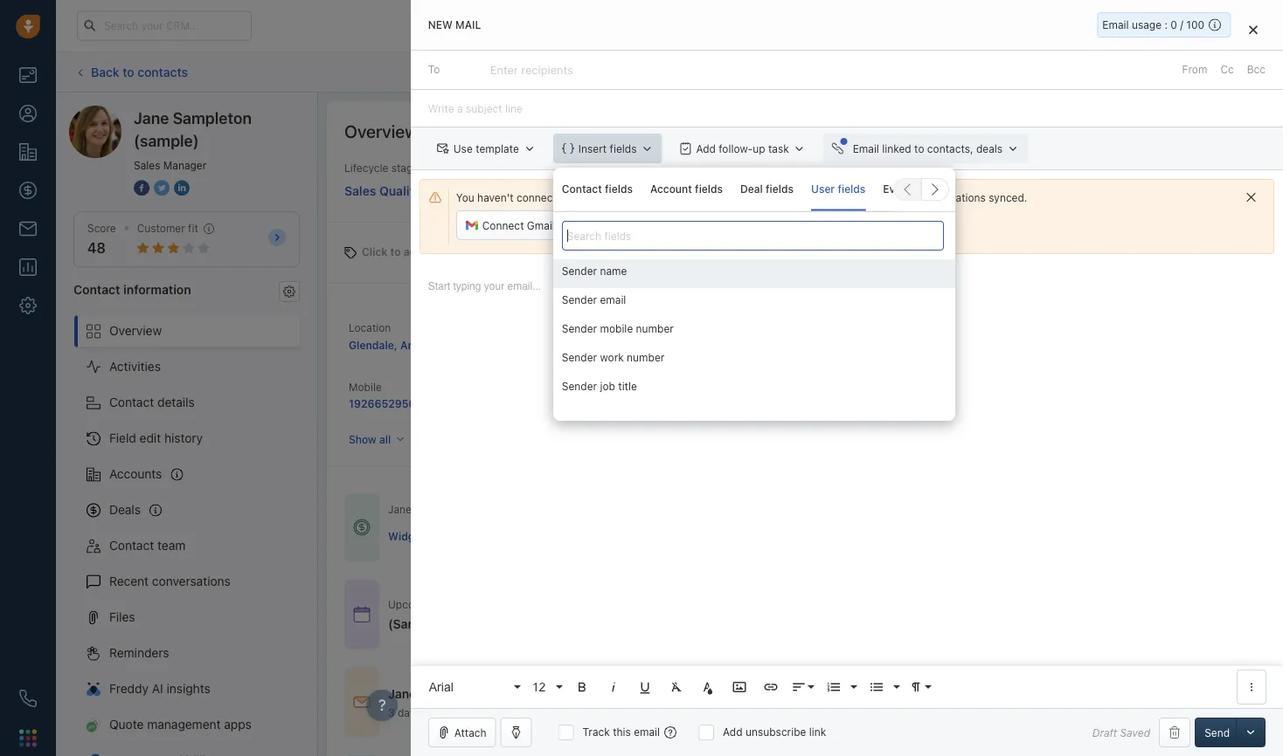 Task type: locate. For each thing, give the bounding box(es) containing it.
new mail
[[428, 19, 481, 31]]

0 vertical spatial conversations
[[917, 192, 986, 204]]

now
[[829, 192, 850, 204]]

clear formatting image
[[668, 680, 684, 696]]

1 horizontal spatial nov,
[[702, 599, 724, 611]]

1 vertical spatial add
[[696, 143, 716, 155]]

deals right contacts,
[[976, 143, 1003, 155]]

sales down lifecycle
[[344, 184, 376, 198]]

sender left the work
[[562, 352, 597, 364]]

1 horizontal spatial connect
[[598, 220, 640, 232]]

00:00
[[768, 599, 798, 611]]

1 vertical spatial sales
[[344, 184, 376, 198]]

add
[[1144, 66, 1163, 78], [696, 143, 716, 155], [723, 727, 743, 739]]

to
[[428, 63, 440, 76]]

0 horizontal spatial the
[[636, 617, 655, 632]]

conversations
[[917, 192, 986, 204], [152, 575, 231, 589]]

15
[[688, 599, 699, 611]]

0 vertical spatial (sample)
[[134, 131, 199, 150]]

sender for sender email
[[562, 294, 597, 306]]

fields inside dropdown button
[[610, 143, 637, 155]]

0 vertical spatial accounts
[[564, 320, 610, 333]]

contact down 48
[[73, 282, 120, 297]]

1 vertical spatial overview
[[109, 324, 162, 338]]

lead
[[435, 184, 464, 198]]

contact fields
[[562, 183, 633, 195]]

0 vertical spatial add
[[1144, 66, 1163, 78]]

deal down wed
[[659, 617, 683, 632]]

connect a different email button
[[572, 211, 732, 241]]

sender for sender mobile number
[[562, 323, 597, 335]]

0 vertical spatial deal
[[1166, 66, 1187, 78]]

mobile
[[600, 323, 633, 335]]

to inside button
[[914, 143, 924, 155]]

contact details
[[109, 396, 195, 410]]

sender up sender email
[[562, 265, 597, 278]]

customer fit
[[137, 222, 198, 235]]

2 sender from the top
[[562, 294, 597, 306]]

attach button
[[428, 719, 496, 748]]

contacted
[[682, 187, 735, 199]]

1 horizontal spatial accounts
[[564, 320, 610, 333]]

accounts up deals
[[109, 467, 162, 482]]

0 horizontal spatial conversations
[[152, 575, 231, 589]]

new right connected
[[575, 187, 597, 199]]

facebook circled image
[[134, 178, 149, 197]]

quote management apps
[[109, 718, 252, 733]]

email
[[697, 220, 723, 232], [600, 294, 626, 306], [466, 687, 497, 702], [634, 727, 660, 739]]

contact up recent
[[109, 539, 154, 553]]

add follow-up task
[[696, 143, 789, 155]]

qualified
[[379, 184, 432, 198], [932, 187, 977, 199]]

new for new
[[575, 187, 597, 199]]

connect left "it"
[[775, 192, 817, 204]]

arizona,
[[400, 339, 443, 351]]

add for add follow-up task
[[696, 143, 716, 155]]

dialog
[[411, 0, 1283, 757]]

2 horizontal spatial sales
[[564, 382, 591, 394]]

cc
[[1221, 63, 1234, 76]]

1 horizontal spatial email
[[1103, 19, 1129, 31]]

connect for connect a different email
[[598, 220, 640, 232]]

Search your CRM... text field
[[77, 11, 252, 41]]

email usage : 0 / 100
[[1103, 19, 1205, 31]]

quote
[[109, 718, 144, 733]]

sender down sender email
[[562, 323, 597, 335]]

0 horizontal spatial deals
[[451, 504, 477, 516]]

1 horizontal spatial conversations
[[917, 192, 986, 204]]

usa
[[446, 339, 468, 351]]

email for email usage : 0 / 100
[[1103, 19, 1129, 31]]

qualified down contacts,
[[932, 187, 977, 199]]

connect down haven't
[[482, 220, 524, 232]]

fields for contact fields
[[605, 183, 633, 195]]

nov, right the 13
[[539, 599, 560, 611]]

13
[[524, 599, 536, 611]]

conversations right your
[[917, 192, 986, 204]]

2 vertical spatial sales
[[564, 382, 591, 394]]

0 horizontal spatial overview
[[109, 324, 162, 338]]

0 vertical spatial new
[[428, 19, 453, 31]]

group
[[553, 260, 955, 404]]

jane sent an email 3 days ago
[[388, 687, 497, 719]]

2 horizontal spatial add
[[1144, 66, 1163, 78]]

0 horizontal spatial nov,
[[539, 599, 560, 611]]

jane
[[134, 108, 169, 127], [388, 687, 416, 702]]

nov, right 15
[[702, 599, 724, 611]]

overview up lifecycle stage in the top of the page
[[344, 121, 418, 141]]

(sample) down the open
[[446, 530, 492, 542]]

jane inside jane sampleton (sample)
[[134, 108, 169, 127]]

qualified down stage
[[379, 184, 432, 198]]

at
[[756, 599, 765, 611]]

deal inside button
[[1166, 66, 1187, 78]]

0 horizontal spatial 2023
[[563, 599, 589, 611]]

align image
[[791, 680, 807, 696]]

sender for sender job title
[[562, 381, 597, 393]]

container_wx8msf4aqz5i3rn1 image left widgetz.io
[[353, 519, 371, 537]]

1 horizontal spatial add
[[723, 727, 743, 739]]

0 horizontal spatial jane
[[134, 108, 169, 127]]

0 horizontal spatial connect
[[482, 220, 524, 232]]

unsubscribe
[[746, 727, 806, 739]]

contact down insert
[[562, 183, 602, 195]]

sender left job
[[562, 381, 597, 393]]

jane down contacts
[[134, 108, 169, 127]]

new left mail
[[428, 19, 453, 31]]

2023 left the at
[[727, 599, 753, 611]]

details
[[157, 396, 195, 410]]

0 vertical spatial number
[[636, 323, 674, 335]]

number right the work
[[627, 352, 665, 364]]

you haven't connected orlandogary85@gmail.com to the crm. connect it now to keep your conversations synced.
[[456, 192, 1027, 204]]

0 vertical spatial email
[[1103, 19, 1129, 31]]

final
[[505, 617, 530, 632]]

0 vertical spatial overview
[[344, 121, 418, 141]]

number right mobile
[[636, 323, 674, 335]]

email right "an"
[[466, 687, 497, 702]]

insert link (⌘k) image
[[763, 680, 779, 696]]

show all
[[349, 434, 391, 446]]

0 horizontal spatial sales
[[134, 159, 160, 171]]

management
[[147, 718, 221, 733]]

sales qualified lead
[[344, 184, 464, 198]]

sales for sales manager
[[134, 159, 160, 171]]

Write a subject line text field
[[411, 90, 1283, 127]]

from
[[592, 599, 615, 611]]

arial
[[429, 681, 453, 694]]

contact down activities
[[109, 396, 154, 410]]

number for sender work number
[[627, 352, 665, 364]]

sender name
[[562, 265, 627, 278]]

ago
[[424, 707, 442, 719]]

connect left a
[[598, 220, 640, 232]]

qualified inside 'qualified' link
[[932, 187, 977, 199]]

attach
[[454, 727, 487, 739]]

2 container_wx8msf4aqz5i3rn1 image from the top
[[353, 606, 371, 624]]

fields
[[610, 143, 637, 155], [605, 183, 633, 195], [695, 183, 723, 195], [766, 183, 794, 195], [838, 183, 866, 195], [914, 183, 942, 195]]

email down contacted
[[697, 220, 723, 232]]

3 sender from the top
[[562, 323, 597, 335]]

0 horizontal spatial accounts
[[109, 467, 162, 482]]

qualified link
[[888, 182, 1011, 204]]

add deal button
[[1117, 57, 1196, 87]]

container_wx8msf4aqz5i3rn1 image
[[353, 519, 371, 537], [353, 606, 371, 624], [353, 695, 371, 712]]

email left the usage
[[1103, 19, 1129, 31]]

contacts
[[137, 65, 188, 79]]

(sample) inside "link"
[[446, 530, 492, 542]]

1 vertical spatial the
[[636, 617, 655, 632]]

jane sampleton (sample)
[[134, 108, 252, 150]]

2 horizontal spatial connect
[[775, 192, 817, 204]]

the down the 23:30
[[636, 617, 655, 632]]

0 vertical spatial sales
[[134, 159, 160, 171]]

underline (⌘u) image
[[637, 680, 653, 696]]

(sample) up sales manager
[[134, 131, 199, 150]]

1 vertical spatial email
[[853, 143, 879, 155]]

deal fields link
[[740, 168, 794, 211]]

1 vertical spatial jane
[[388, 687, 416, 702]]

1 vertical spatial container_wx8msf4aqz5i3rn1 image
[[353, 606, 371, 624]]

all
[[379, 434, 391, 446]]

19266529503 link
[[349, 398, 422, 410]]

1 vertical spatial number
[[627, 352, 665, 364]]

conversations inside dialog
[[917, 192, 986, 204]]

add for add unsubscribe link
[[723, 727, 743, 739]]

0 horizontal spatial (sample)
[[134, 131, 199, 150]]

overview up activities
[[109, 324, 162, 338]]

0 horizontal spatial email
[[853, 143, 879, 155]]

the
[[727, 192, 743, 204], [636, 617, 655, 632]]

add for add deal
[[1144, 66, 1163, 78]]

5 sender from the top
[[562, 381, 597, 393]]

saved
[[1120, 727, 1150, 739]]

0 horizontal spatial add
[[696, 143, 716, 155]]

1 horizontal spatial jane
[[388, 687, 416, 702]]

jane inside jane sent an email 3 days ago
[[388, 687, 416, 702]]

contact inside contact fields link
[[562, 183, 602, 195]]

add
[[404, 246, 423, 258]]

1 sender from the top
[[562, 265, 597, 278]]

deals right the open
[[451, 504, 477, 516]]

interested
[[803, 187, 855, 199]]

sender down sender name
[[562, 294, 597, 306]]

add inside button
[[1144, 66, 1163, 78]]

meeting
[[445, 617, 493, 632]]

jane for jane sampleton (sample)
[[134, 108, 169, 127]]

1 horizontal spatial deals
[[976, 143, 1003, 155]]

add deal
[[1144, 66, 1187, 78]]

deal
[[1166, 66, 1187, 78], [659, 617, 683, 632]]

add left from
[[1144, 66, 1163, 78]]

fields for deal fields
[[766, 183, 794, 195]]

sales left job
[[564, 382, 591, 394]]

1 horizontal spatial qualified
[[932, 187, 977, 199]]

connect for connect gmail
[[482, 220, 524, 232]]

3 container_wx8msf4aqz5i3rn1 image from the top
[[353, 695, 371, 712]]

1 container_wx8msf4aqz5i3rn1 image from the top
[[353, 519, 371, 537]]

linkedin circled image
[[174, 178, 190, 197]]

sender job title
[[562, 381, 637, 393]]

1 horizontal spatial 2023
[[727, 599, 753, 611]]

add left follow-
[[696, 143, 716, 155]]

bcc
[[1247, 63, 1266, 76]]

0 vertical spatial the
[[727, 192, 743, 204]]

1 vertical spatial new
[[575, 187, 597, 199]]

2 nov, from the left
[[702, 599, 724, 611]]

0 vertical spatial deals
[[976, 143, 1003, 155]]

1 vertical spatial deals
[[451, 504, 477, 516]]

email for email linked to contacts, deals
[[853, 143, 879, 155]]

container_wx8msf4aqz5i3rn1 image left upcoming
[[353, 606, 371, 624]]

sales
[[134, 159, 160, 171], [344, 184, 376, 198], [564, 382, 591, 394]]

sales for sales owner
[[564, 382, 591, 394]]

1 vertical spatial deal
[[659, 617, 683, 632]]

0 horizontal spatial new
[[428, 19, 453, 31]]

template
[[476, 143, 519, 155]]

12
[[532, 681, 546, 694]]

job
[[600, 381, 615, 393]]

new inside new link
[[575, 187, 597, 199]]

email left linked
[[853, 143, 879, 155]]

1 horizontal spatial new
[[575, 187, 597, 199]]

meeting
[[441, 599, 482, 611]]

2 vertical spatial add
[[723, 727, 743, 739]]

0 horizontal spatial qualified
[[379, 184, 432, 198]]

lifecycle
[[344, 162, 388, 174]]

add left unsubscribe
[[723, 727, 743, 739]]

sender work number
[[562, 352, 665, 364]]

conversations down team
[[152, 575, 231, 589]]

days
[[398, 707, 421, 719]]

1 horizontal spatial deal
[[1166, 66, 1187, 78]]

0 vertical spatial container_wx8msf4aqz5i3rn1 image
[[353, 519, 371, 537]]

sales up facebook circled image
[[134, 159, 160, 171]]

accounts down sender email
[[564, 320, 610, 333]]

overview
[[344, 121, 418, 141], [109, 324, 162, 338]]

1 horizontal spatial the
[[727, 192, 743, 204]]

1 horizontal spatial (sample)
[[446, 530, 492, 542]]

widgetz.io (sample) link
[[388, 529, 492, 544]]

connect
[[775, 192, 817, 204], [482, 220, 524, 232], [598, 220, 640, 232]]

0 horizontal spatial deal
[[659, 617, 683, 632]]

1 vertical spatial (sample)
[[446, 530, 492, 542]]

container_wx8msf4aqz5i3rn1 image for jane sent an email
[[353, 695, 371, 712]]

1 horizontal spatial overview
[[344, 121, 418, 141]]

jane up days
[[388, 687, 416, 702]]

2023 up discussion
[[563, 599, 589, 611]]

1 horizontal spatial sales
[[344, 184, 376, 198]]

open
[[423, 504, 448, 516]]

1 vertical spatial accounts
[[109, 467, 162, 482]]

overview
[[1203, 125, 1247, 137]]

insert fields button
[[553, 134, 662, 164]]

deal down '0'
[[1166, 66, 1187, 78]]

glendale, arizona, usa link
[[349, 339, 468, 351]]

application
[[411, 263, 1283, 709]]

email inside button
[[853, 143, 879, 155]]

the left the crm.
[[727, 192, 743, 204]]

2 vertical spatial container_wx8msf4aqz5i3rn1 image
[[353, 695, 371, 712]]

accounts
[[564, 320, 610, 333], [109, 467, 162, 482]]

edit
[[140, 431, 161, 446]]

new link
[[519, 182, 642, 204]]

email down name
[[600, 294, 626, 306]]

contact fields link
[[562, 168, 633, 211]]

0 vertical spatial jane
[[134, 108, 169, 127]]

it
[[820, 192, 827, 204]]

container_wx8msf4aqz5i3rn1 image left 3
[[353, 695, 371, 712]]

4 sender from the top
[[562, 352, 597, 364]]



Task type: vqa. For each thing, say whether or not it's contained in the screenshot.
Norda
no



Task type: describe. For each thing, give the bounding box(es) containing it.
information
[[123, 282, 191, 297]]

upcoming
[[388, 599, 439, 611]]

link
[[809, 727, 826, 739]]

event fields
[[883, 183, 942, 195]]

phone image
[[19, 691, 37, 708]]

sent
[[419, 687, 445, 702]]

paragraph format image
[[908, 680, 924, 696]]

:
[[1165, 19, 1168, 31]]

12 button
[[526, 670, 564, 705]]

text color image
[[700, 680, 716, 696]]

sender for sender name
[[562, 265, 597, 278]]

name
[[600, 265, 627, 278]]

score
[[87, 222, 116, 235]]

qualified inside sales qualified lead link
[[379, 184, 432, 198]]

unordered list image
[[869, 680, 884, 696]]

follow-
[[719, 143, 753, 155]]

23:30
[[618, 599, 647, 611]]

an
[[448, 687, 463, 702]]

sender for sender work number
[[562, 352, 597, 364]]

email image
[[1110, 19, 1122, 33]]

use template button
[[428, 134, 544, 164]]

fields for account fields
[[695, 183, 723, 195]]

manager
[[163, 159, 207, 171]]

apps
[[224, 718, 252, 733]]

contact for contact information
[[73, 282, 120, 297]]

widgetz.io
[[388, 530, 444, 542]]

ordered list image
[[826, 680, 842, 696]]

sender email
[[562, 294, 626, 306]]

reminders
[[109, 646, 169, 661]]

the inside upcoming meeting on mon 13 nov, 2023 from 23:30 to wed 15 nov, 2023 at 00:00 (sample) meeting - final discussion about the deal
[[636, 617, 655, 632]]

customize
[[1148, 125, 1201, 137]]

contact for contact details
[[109, 396, 154, 410]]

connect gmail button
[[456, 211, 565, 241]]

email right this
[[634, 727, 660, 739]]

ai
[[152, 682, 163, 697]]

work
[[600, 352, 624, 364]]

more misc image
[[1244, 680, 1260, 696]]

account
[[650, 183, 692, 195]]

1 nov, from the left
[[539, 599, 560, 611]]

2 2023 from the left
[[727, 599, 753, 611]]

freshworks switcher image
[[19, 730, 37, 748]]

(sample) inside jane sampleton (sample)
[[134, 131, 199, 150]]

contact for contact fields
[[562, 183, 602, 195]]

recent
[[109, 575, 149, 589]]

recent conversations
[[109, 575, 231, 589]]

your
[[892, 192, 914, 204]]

history
[[164, 431, 203, 446]]

event
[[883, 183, 912, 195]]

contact information
[[73, 282, 191, 297]]

customize overview button
[[1122, 119, 1257, 143]]

new for new mail
[[428, 19, 453, 31]]

mobile 19266529503
[[349, 382, 422, 410]]

use template
[[453, 143, 519, 155]]

click to add tags
[[362, 246, 448, 258]]

insert
[[578, 143, 607, 155]]

deals inside button
[[976, 143, 1003, 155]]

mobile
[[349, 382, 382, 394]]

fields for insert fields
[[610, 143, 637, 155]]

contacted link
[[642, 182, 765, 204]]

up
[[753, 143, 765, 155]]

application containing arial
[[411, 263, 1283, 709]]

group containing sender name
[[553, 260, 955, 404]]

email inside jane sent an email 3 days ago
[[466, 687, 497, 702]]

mng settings image
[[283, 286, 295, 298]]

close image
[[1249, 24, 1258, 35]]

fields for event fields
[[914, 183, 942, 195]]

connect a different email
[[598, 220, 723, 232]]

/
[[1180, 19, 1183, 31]]

dialog containing arial
[[411, 0, 1283, 757]]

italic (⌘i) image
[[606, 680, 621, 696]]

linked
[[882, 143, 911, 155]]

widgetz.io (sample)
[[388, 530, 492, 542]]

customer
[[137, 222, 185, 235]]

title
[[618, 381, 637, 393]]

to inside upcoming meeting on mon 13 nov, 2023 from 23:30 to wed 15 nov, 2023 at 00:00 (sample) meeting - final discussion about the deal
[[650, 599, 660, 611]]

deals
[[109, 503, 141, 518]]

synced.
[[989, 192, 1027, 204]]

sender mobile number
[[562, 323, 674, 335]]

48 button
[[87, 240, 106, 257]]

container_wx8msf4aqz5i3rn1 image for upcoming meeting on mon 13 nov, 2023 from 23:30 to wed 15 nov, 2023 at 00:00
[[353, 606, 371, 624]]

arial button
[[423, 670, 523, 705]]

sales for sales qualified lead
[[344, 184, 376, 198]]

user fields
[[811, 183, 866, 195]]

jane for jane sent an email 3 days ago
[[388, 687, 416, 702]]

email linked to contacts, deals
[[853, 143, 1003, 155]]

fields for user fields
[[838, 183, 866, 195]]

wed
[[663, 599, 685, 611]]

3
[[388, 707, 395, 719]]

fit
[[188, 222, 198, 235]]

sales qualified lead link
[[344, 176, 479, 201]]

show
[[349, 434, 376, 446]]

orlandogary85@gmail.com
[[572, 192, 711, 204]]

interested button
[[765, 182, 888, 203]]

Search fields search field
[[562, 221, 944, 251]]

phone element
[[10, 682, 45, 717]]

use
[[453, 143, 473, 155]]

account fields
[[650, 183, 723, 195]]

files
[[109, 611, 135, 625]]

1 2023 from the left
[[563, 599, 589, 611]]

you
[[456, 192, 474, 204]]

number for sender mobile number
[[636, 323, 674, 335]]

jane's open deals
[[388, 504, 477, 516]]

draft
[[1092, 727, 1117, 739]]

jane's
[[388, 504, 420, 516]]

account fields link
[[650, 168, 723, 211]]

email inside button
[[697, 220, 723, 232]]

from
[[1182, 63, 1207, 76]]

send
[[1205, 727, 1230, 739]]

contact for contact team
[[109, 539, 154, 553]]

freddy
[[109, 682, 149, 697]]

1 vertical spatial conversations
[[152, 575, 231, 589]]

deal inside upcoming meeting on mon 13 nov, 2023 from 23:30 to wed 15 nov, 2023 at 00:00 (sample) meeting - final discussion about the deal
[[659, 617, 683, 632]]

bold (⌘b) image
[[574, 680, 590, 696]]

upcoming meeting on mon 13 nov, 2023 from 23:30 to wed 15 nov, 2023 at 00:00 (sample) meeting - final discussion about the deal
[[388, 599, 798, 632]]

field
[[109, 431, 136, 446]]

tags
[[426, 246, 448, 258]]

freddy ai insights
[[109, 682, 210, 697]]

insert image (⌘p) image
[[731, 680, 747, 696]]

twitter circled image
[[154, 178, 170, 197]]

0
[[1171, 19, 1177, 31]]

container_wx8msf4aqz5i3rn1 image for jane's open deals
[[353, 519, 371, 537]]

owner
[[594, 382, 624, 394]]

lifecycle stage
[[344, 162, 419, 174]]

Enter recipients text field
[[490, 56, 577, 84]]



